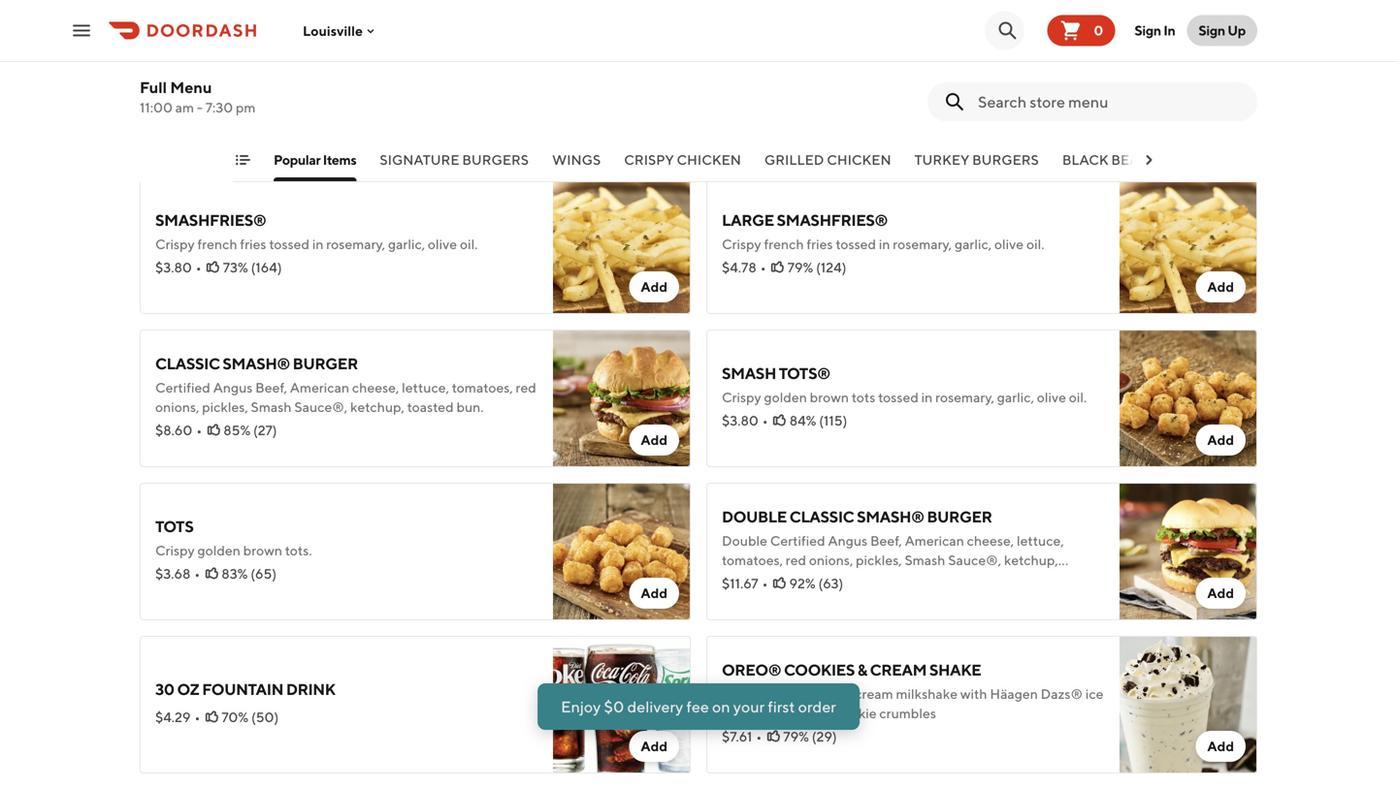 Task type: describe. For each thing, give the bounding box(es) containing it.
scroll menu navigation right image
[[1141, 152, 1157, 168]]

smash® inside classic smash® burger certified angus beef, american cheese, lettuce, tomatoes, red onions, pickles, smash sauce®, ketchup, toasted bun.
[[223, 355, 290, 373]]

red inside double classic smash® burger double certified angus beef, american cheese, lettuce, tomatoes, red onions, pickles, smash sauce®, ketchup, toasted bun.
[[786, 553, 806, 569]]

view
[[672, 749, 708, 767]]

(65)
[[251, 566, 277, 582]]

on
[[712, 698, 730, 717]]

large
[[722, 211, 774, 229]]

grilled chicken button
[[765, 150, 891, 181]]

angus inside double classic smash® burger double certified angus beef, american cheese, lettuce, tomatoes, red onions, pickles, smash sauce®, ketchup, toasted bun.
[[828, 533, 868, 549]]

$3.80 • for crispy
[[155, 260, 202, 276]]

70%
[[222, 710, 249, 726]]

• right $4.29
[[195, 710, 200, 726]]

items
[[318, 143, 352, 159]]

oz
[[177, 681, 199, 699]]

tots.
[[285, 543, 312, 559]]

this
[[454, 143, 477, 159]]

large smashfries® crispy french fries tossed in rosemary, garlic, olive oil.
[[722, 211, 1045, 252]]

add button for brown
[[629, 578, 679, 609]]

garlic, inside large smashfries® crispy french fries tossed in rosemary, garlic, olive oil.
[[955, 236, 992, 252]]

oil. inside smashfries® crispy french fries tossed in rosemary, garlic, olive oil.
[[460, 236, 478, 252]]

view menu
[[672, 749, 753, 767]]

black bean burgers button
[[1062, 150, 1220, 181]]

0 button
[[1047, 15, 1115, 46]]

american inside classic smash® burger certified angus beef, american cheese, lettuce, tomatoes, red onions, pickles, smash sauce®, ketchup, toasted bun.
[[290, 380, 349, 396]]

order
[[798, 698, 836, 717]]

tomatoes, inside classic smash® burger certified angus beef, american cheese, lettuce, tomatoes, red onions, pickles, smash sauce®, ketchup, toasted bun.
[[452, 380, 513, 396]]

0 horizontal spatial &
[[844, 687, 852, 703]]

add for french
[[1208, 279, 1234, 295]]

tots crispy golden brown tots.
[[155, 518, 312, 559]]

olive inside smashfries® crispy french fries tossed in rosemary, garlic, olive oil.
[[428, 236, 457, 252]]

lettuce, inside double classic smash® burger double certified angus beef, american cheese, lettuce, tomatoes, red onions, pickles, smash sauce®, ketchup, toasted bun.
[[1017, 533, 1064, 549]]

tots image
[[553, 483, 691, 621]]

toasted inside double classic smash® burger double certified angus beef, american cheese, lettuce, tomatoes, red onions, pickles, smash sauce®, ketchup, toasted bun.
[[722, 572, 769, 588]]

$7.61 •
[[722, 729, 762, 745]]

classic smash® burger image
[[553, 330, 691, 468]]

oil. inside smash tots® crispy golden brown tots tossed in rosemary, garlic, olive oil.
[[1069, 390, 1087, 406]]

with
[[961, 687, 987, 703]]

ketchup, inside double classic smash® burger double certified angus beef, american cheese, lettuce, tomatoes, red onions, pickles, smash sauce®, ketchup, toasted bun.
[[1004, 553, 1058, 569]]

$4.78
[[722, 260, 757, 276]]

burger inside double classic smash® burger double certified angus beef, american cheese, lettuce, tomatoes, red onions, pickles, smash sauce®, ketchup, toasted bun.
[[927, 508, 992, 526]]

(63)
[[819, 576, 844, 592]]

$11.67
[[722, 576, 758, 592]]

ketchup, inside classic smash® burger certified angus beef, american cheese, lettuce, tomatoes, red onions, pickles, smash sauce®, ketchup, toasted bun.
[[350, 399, 404, 415]]

signature burgers button
[[380, 150, 529, 181]]

83% (65)
[[222, 566, 277, 582]]

signature burgers
[[380, 152, 529, 168]]

add button for cream
[[1196, 732, 1246, 763]]

tots
[[155, 518, 194, 536]]

oil. inside large smashfries® crispy french fries tossed in rosemary, garlic, olive oil.
[[1027, 236, 1045, 252]]

dazs®
[[1041, 687, 1083, 703]]

cookies
[[784, 661, 855, 680]]

the
[[140, 143, 163, 159]]

golden inside smash tots® crispy golden brown tots tossed in rosemary, garlic, olive oil.
[[764, 390, 807, 406]]

smash
[[722, 364, 776, 383]]

$3.68 •
[[155, 566, 200, 582]]

• for tots
[[194, 566, 200, 582]]

$4.29
[[155, 710, 191, 726]]

wings button
[[552, 150, 601, 181]]

$3.80 • for tots®
[[722, 413, 768, 429]]

olive inside smash tots® crispy golden brown tots tossed in rosemary, garlic, olive oil.
[[1037, 390, 1066, 406]]

$8.60 •
[[155, 423, 202, 439]]

black bean burgers
[[1062, 152, 1220, 168]]

beef, inside double classic smash® burger double certified angus beef, american cheese, lettuce, tomatoes, red onions, pickles, smash sauce®, ketchup, toasted bun.
[[870, 533, 902, 549]]

louisville
[[303, 23, 363, 39]]

92%
[[789, 576, 816, 592]]

$11.67 •
[[722, 576, 768, 592]]

pickles, inside double classic smash® burger double certified angus beef, american cheese, lettuce, tomatoes, red onions, pickles, smash sauce®, ketchup, toasted bun.
[[856, 553, 902, 569]]

bun. inside double classic smash® burger double certified angus beef, american cheese, lettuce, tomatoes, red onions, pickles, smash sauce®, ketchup, toasted bun.
[[771, 572, 799, 588]]

crispy chicken button
[[624, 150, 741, 181]]

burgers for signature burgers
[[462, 152, 529, 168]]

• for smashfries®
[[196, 260, 202, 276]]

sign up link
[[1187, 15, 1258, 46]]

popular items the most commonly ordered items and dishes from this store
[[140, 115, 510, 159]]

sauce®, inside double classic smash® burger double certified angus beef, american cheese, lettuce, tomatoes, red onions, pickles, smash sauce®, ketchup, toasted bun.
[[948, 553, 1002, 569]]

rosemary, inside smash tots® crispy golden brown tots tossed in rosemary, garlic, olive oil.
[[936, 390, 995, 406]]

onions, inside double classic smash® burger double certified angus beef, american cheese, lettuce, tomatoes, red onions, pickles, smash sauce®, ketchup, toasted bun.
[[809, 553, 853, 569]]

sign in
[[1135, 22, 1176, 38]]

double classic smash® burger double certified angus beef, american cheese, lettuce, tomatoes, red onions, pickles, smash sauce®, ketchup, toasted bun.
[[722, 508, 1064, 588]]

popular items
[[274, 152, 356, 168]]

brown inside tots crispy golden brown tots.
[[243, 543, 282, 559]]

chicken for grilled chicken
[[827, 152, 891, 168]]

lettuce, inside classic smash® burger certified angus beef, american cheese, lettuce, tomatoes, red onions, pickles, smash sauce®, ketchup, toasted bun.
[[402, 380, 449, 396]]

cream
[[870, 661, 927, 680]]

7:30
[[205, 99, 233, 115]]

fountain
[[202, 681, 283, 699]]

crispy chicken
[[624, 152, 741, 168]]

commonly
[[199, 143, 264, 159]]

(115)
[[819, 413, 847, 429]]

add button for french
[[1196, 272, 1246, 303]]

grilled chicken
[[765, 152, 891, 168]]

popular for popular items
[[274, 152, 320, 168]]

large smashfries® image
[[1120, 177, 1258, 314]]

• for large
[[761, 260, 766, 276]]

(29)
[[812, 729, 837, 745]]

first
[[768, 698, 795, 717]]

ordered
[[266, 143, 316, 159]]

oreo®
[[722, 661, 781, 680]]

view menu button
[[633, 738, 765, 777]]

79% (29)
[[783, 729, 837, 745]]

black
[[1062, 152, 1109, 168]]

in inside smashfries® crispy french fries tossed in rosemary, garlic, olive oil.
[[312, 236, 324, 252]]

golden inside tots crispy golden brown tots.
[[197, 543, 241, 559]]

84% (115)
[[790, 413, 847, 429]]

3 burgers from the left
[[1153, 152, 1220, 168]]

cookie
[[836, 706, 877, 722]]

tossed inside smashfries® crispy french fries tossed in rosemary, garlic, olive oil.
[[269, 236, 310, 252]]

signature
[[380, 152, 459, 168]]

full menu 11:00 am - 7:30 pm
[[140, 78, 256, 115]]

french inside smashfries® crispy french fries tossed in rosemary, garlic, olive oil.
[[197, 236, 237, 252]]

show menu categories image
[[235, 152, 250, 168]]

menu for full
[[170, 78, 212, 97]]

30 oz fountain drink image
[[553, 637, 691, 774]]

85% (27)
[[223, 423, 277, 439]]

classic inside classic smash® burger certified angus beef, american cheese, lettuce, tomatoes, red onions, pickles, smash sauce®, ketchup, toasted bun.
[[155, 355, 220, 373]]

spun
[[761, 687, 791, 703]]

add for burger
[[1208, 586, 1234, 602]]

ice
[[1086, 687, 1104, 703]]

am
[[175, 99, 194, 115]]

$3.80 for crispy
[[155, 260, 192, 276]]

crispy inside large smashfries® crispy french fries tossed in rosemary, garlic, olive oil.
[[722, 236, 761, 252]]

tots
[[852, 390, 876, 406]]

hand-
[[722, 687, 761, 703]]

most
[[166, 143, 196, 159]]

cheese, inside classic smash® burger certified angus beef, american cheese, lettuce, tomatoes, red onions, pickles, smash sauce®, ketchup, toasted bun.
[[352, 380, 399, 396]]

pm
[[236, 99, 256, 115]]

bun. inside classic smash® burger certified angus beef, american cheese, lettuce, tomatoes, red onions, pickles, smash sauce®, ketchup, toasted bun.
[[457, 399, 484, 415]]

crispy inside smash tots® crispy golden brown tots tossed in rosemary, garlic, olive oil.
[[722, 390, 761, 406]]

(27)
[[253, 423, 277, 439]]

red inside classic smash® burger certified angus beef, american cheese, lettuce, tomatoes, red onions, pickles, smash sauce®, ketchup, toasted bun.
[[516, 380, 536, 396]]

smashfries® crispy french fries tossed in rosemary, garlic, olive oil.
[[155, 211, 478, 252]]

crispy
[[624, 152, 674, 168]]



Task type: vqa. For each thing, say whether or not it's contained in the screenshot.


Task type: locate. For each thing, give the bounding box(es) containing it.
popular for popular items the most commonly ordered items and dishes from this store
[[140, 115, 213, 140]]

fries
[[240, 236, 266, 252], [807, 236, 833, 252]]

1 horizontal spatial and
[[763, 706, 786, 722]]

cheese,
[[352, 380, 399, 396], [967, 533, 1014, 549]]

0 horizontal spatial toasted
[[407, 399, 454, 415]]

smash tots® crispy golden brown tots tossed in rosemary, garlic, olive oil.
[[722, 364, 1087, 406]]

0 vertical spatial cheese,
[[352, 380, 399, 396]]

rosemary, inside large smashfries® crispy french fries tossed in rosemary, garlic, olive oil.
[[893, 236, 952, 252]]

add for certified
[[641, 432, 668, 448]]

0 vertical spatial &
[[858, 661, 867, 680]]

burgers for turkey burgers
[[972, 152, 1039, 168]]

crispy inside tots crispy golden brown tots.
[[155, 543, 195, 559]]

0 horizontal spatial french
[[197, 236, 237, 252]]

1 horizontal spatial beef,
[[870, 533, 902, 549]]

rosemary, inside smashfries® crispy french fries tossed in rosemary, garlic, olive oil.
[[326, 236, 385, 252]]

smash inside double classic smash® burger double certified angus beef, american cheese, lettuce, tomatoes, red onions, pickles, smash sauce®, ketchup, toasted bun.
[[905, 553, 946, 569]]

fee
[[687, 698, 709, 717]]

2 burgers from the left
[[972, 152, 1039, 168]]

golden
[[764, 390, 807, 406], [197, 543, 241, 559]]

1 horizontal spatial sauce®,
[[948, 553, 1002, 569]]

certified inside classic smash® burger certified angus beef, american cheese, lettuce, tomatoes, red onions, pickles, smash sauce®, ketchup, toasted bun.
[[155, 380, 210, 396]]

classic up $8.60 •
[[155, 355, 220, 373]]

pickles, inside classic smash® burger certified angus beef, american cheese, lettuce, tomatoes, red onions, pickles, smash sauce®, ketchup, toasted bun.
[[202, 399, 248, 415]]

& left cream
[[858, 661, 867, 680]]

popular inside popular items the most commonly ordered items and dishes from this store
[[140, 115, 213, 140]]

1 vertical spatial smash®
[[857, 508, 924, 526]]

0 horizontal spatial classic
[[155, 355, 220, 373]]

menu for view
[[711, 749, 753, 767]]

add button for fries
[[629, 272, 679, 303]]

0 vertical spatial popular
[[140, 115, 213, 140]]

crispy down smash
[[722, 390, 761, 406]]

and inside popular items the most commonly ordered items and dishes from this store
[[355, 143, 378, 159]]

wings
[[552, 152, 601, 168]]

$3.80 • down smash
[[722, 413, 768, 429]]

1 horizontal spatial cheese,
[[967, 533, 1014, 549]]

(164)
[[251, 260, 282, 276]]

1 vertical spatial and
[[763, 706, 786, 722]]

onions, inside classic smash® burger certified angus beef, american cheese, lettuce, tomatoes, red onions, pickles, smash sauce®, ketchup, toasted bun.
[[155, 399, 199, 415]]

0 vertical spatial beef,
[[255, 380, 287, 396]]

1 horizontal spatial in
[[879, 236, 890, 252]]

in down popular items
[[312, 236, 324, 252]]

$8.60
[[155, 423, 192, 439]]

(50)
[[251, 710, 279, 726]]

sign in link
[[1123, 11, 1187, 50]]

1 vertical spatial $3.80 •
[[722, 413, 768, 429]]

1 horizontal spatial $3.80 •
[[722, 413, 768, 429]]

0 horizontal spatial in
[[312, 236, 324, 252]]

0 horizontal spatial cream
[[722, 706, 760, 722]]

smashfries® up 73%
[[155, 211, 266, 229]]

menu
[[170, 78, 212, 97], [711, 749, 753, 767]]

2 horizontal spatial garlic,
[[997, 390, 1034, 406]]

1 fries from the left
[[240, 236, 266, 252]]

cream up cookie
[[855, 687, 893, 703]]

1 horizontal spatial burgers
[[972, 152, 1039, 168]]

tomatoes, inside double classic smash® burger double certified angus beef, american cheese, lettuce, tomatoes, red onions, pickles, smash sauce®, ketchup, toasted bun.
[[722, 553, 783, 569]]

popular up most
[[140, 115, 213, 140]]

and down spun on the right bottom of the page
[[763, 706, 786, 722]]

fries up 73% (164)
[[240, 236, 266, 252]]

85%
[[223, 423, 251, 439]]

crispy up $4.78
[[722, 236, 761, 252]]

enjoy
[[561, 698, 601, 717]]

0 vertical spatial and
[[355, 143, 378, 159]]

add button for burger
[[1196, 578, 1246, 609]]

crispy down most
[[155, 236, 195, 252]]

0 horizontal spatial beef,
[[255, 380, 287, 396]]

and inside the oreo® cookies & cream shake hand-spun cookies & cream milkshake with häagen dazs® ice cream and oreo® cookie crumbles
[[763, 706, 786, 722]]

1 horizontal spatial onions,
[[809, 553, 853, 569]]

1 horizontal spatial olive
[[995, 236, 1024, 252]]

• left 84%
[[763, 413, 768, 429]]

smashfries® inside smashfries® crispy french fries tossed in rosemary, garlic, olive oil.
[[155, 211, 266, 229]]

fries inside smashfries® crispy french fries tossed in rosemary, garlic, olive oil.
[[240, 236, 266, 252]]

open menu image
[[70, 19, 93, 42]]

popular
[[140, 115, 213, 140], [274, 152, 320, 168]]

add for cream
[[1208, 739, 1234, 755]]

burger
[[293, 355, 358, 373], [927, 508, 992, 526]]

smashfries® inside large smashfries® crispy french fries tossed in rosemary, garlic, olive oil.
[[777, 211, 888, 229]]

1 vertical spatial cream
[[722, 706, 760, 722]]

popular right "show menu categories" image
[[274, 152, 320, 168]]

0 vertical spatial red
[[516, 380, 536, 396]]

olive inside large smashfries® crispy french fries tossed in rosemary, garlic, olive oil.
[[995, 236, 1024, 252]]

2 sign from the left
[[1199, 22, 1225, 38]]

1 horizontal spatial bun.
[[771, 572, 799, 588]]

& up cookie
[[844, 687, 852, 703]]

in down grilled chicken button on the top right of page
[[879, 236, 890, 252]]

cream down hand-
[[722, 706, 760, 722]]

1 vertical spatial american
[[905, 533, 964, 549]]

1 horizontal spatial ketchup,
[[1004, 553, 1058, 569]]

burgers right from
[[462, 152, 529, 168]]

1 vertical spatial golden
[[197, 543, 241, 559]]

• for smash
[[763, 413, 768, 429]]

1 horizontal spatial chicken
[[827, 152, 891, 168]]

1 vertical spatial tomatoes,
[[722, 553, 783, 569]]

30
[[155, 681, 174, 699]]

items for popular items the most commonly ordered items and dishes from this store
[[217, 115, 270, 140]]

• right $3.68
[[194, 566, 200, 582]]

1 vertical spatial burger
[[927, 508, 992, 526]]

tossed up (124)
[[836, 236, 876, 252]]

french up the 79% (124)
[[764, 236, 804, 252]]

up
[[1228, 22, 1246, 38]]

0 vertical spatial classic
[[155, 355, 220, 373]]

burgers right turkey
[[972, 152, 1039, 168]]

(124)
[[816, 260, 847, 276]]

0 horizontal spatial sign
[[1135, 22, 1161, 38]]

fries up the 79% (124)
[[807, 236, 833, 252]]

84%
[[790, 413, 816, 429]]

2 fries from the left
[[807, 236, 833, 252]]

double
[[722, 533, 768, 549]]

store
[[479, 143, 510, 159]]

smashfries® up (124)
[[777, 211, 888, 229]]

$3.80 left 73%
[[155, 260, 192, 276]]

1 vertical spatial beef,
[[870, 533, 902, 549]]

1 horizontal spatial tossed
[[836, 236, 876, 252]]

• right $7.61
[[756, 729, 762, 745]]

• right $11.67
[[762, 576, 768, 592]]

2 smashfries® from the left
[[777, 211, 888, 229]]

1 smashfries® from the left
[[155, 211, 266, 229]]

0 horizontal spatial smash®
[[223, 355, 290, 373]]

ketchup,
[[350, 399, 404, 415], [1004, 553, 1058, 569]]

certified up $8.60 •
[[155, 380, 210, 396]]

dishes
[[381, 143, 420, 159]]

smash® inside double classic smash® burger double certified angus beef, american cheese, lettuce, tomatoes, red onions, pickles, smash sauce®, ketchup, toasted bun.
[[857, 508, 924, 526]]

0 horizontal spatial chicken
[[677, 152, 741, 168]]

angus inside classic smash® burger certified angus beef, american cheese, lettuce, tomatoes, red onions, pickles, smash sauce®, ketchup, toasted bun.
[[213, 380, 253, 396]]

classic
[[155, 355, 220, 373], [790, 508, 854, 526]]

1 horizontal spatial &
[[858, 661, 867, 680]]

0 horizontal spatial red
[[516, 380, 536, 396]]

red up the "92%"
[[786, 553, 806, 569]]

1 horizontal spatial certified
[[770, 533, 825, 549]]

smash
[[251, 399, 292, 415], [905, 553, 946, 569]]

• right $8.60
[[196, 423, 202, 439]]

1 vertical spatial cheese,
[[967, 533, 1014, 549]]

burgers inside button
[[972, 152, 1039, 168]]

chicken for crispy chicken
[[677, 152, 741, 168]]

tots®
[[779, 364, 830, 383]]

crispy up $3.68
[[155, 543, 195, 559]]

$3.80 for tots®
[[722, 413, 759, 429]]

0 vertical spatial $3.80 •
[[155, 260, 202, 276]]

2 horizontal spatial burgers
[[1153, 152, 1220, 168]]

sign inside 'link'
[[1135, 22, 1161, 38]]

golden up 83%
[[197, 543, 241, 559]]

menu inside full menu 11:00 am - 7:30 pm
[[170, 78, 212, 97]]

1 french from the left
[[197, 236, 237, 252]]

0 horizontal spatial popular
[[140, 115, 213, 140]]

0 horizontal spatial onions,
[[155, 399, 199, 415]]

79% (124)
[[788, 260, 847, 276]]

0 horizontal spatial burger
[[293, 355, 358, 373]]

1 horizontal spatial lettuce,
[[1017, 533, 1064, 549]]

beef, inside classic smash® burger certified angus beef, american cheese, lettuce, tomatoes, red onions, pickles, smash sauce®, ketchup, toasted bun.
[[255, 380, 287, 396]]

1 horizontal spatial fries
[[807, 236, 833, 252]]

79% for smashfries®
[[788, 260, 813, 276]]

and right items
[[355, 143, 378, 159]]

1 horizontal spatial cream
[[855, 687, 893, 703]]

79%
[[788, 260, 813, 276], [783, 729, 809, 745]]

2 chicken from the left
[[827, 152, 891, 168]]

0 vertical spatial ketchup,
[[350, 399, 404, 415]]

• left 73%
[[196, 260, 202, 276]]

french
[[197, 236, 237, 252], [764, 236, 804, 252]]

1 horizontal spatial menu
[[711, 749, 753, 767]]

0 horizontal spatial ketchup,
[[350, 399, 404, 415]]

turkey burgers
[[915, 152, 1039, 168]]

louisville button
[[303, 23, 378, 39]]

häagen
[[990, 687, 1038, 703]]

1 horizontal spatial smash
[[905, 553, 946, 569]]

bean
[[1111, 152, 1150, 168]]

smash tots® image
[[1120, 330, 1258, 468]]

classic up 92% (63)
[[790, 508, 854, 526]]

$3.80 •
[[155, 260, 202, 276], [722, 413, 768, 429]]

1 vertical spatial &
[[844, 687, 852, 703]]

• for double
[[762, 576, 768, 592]]

sauce®,
[[294, 399, 348, 415], [948, 553, 1002, 569]]

1 horizontal spatial pickles,
[[856, 553, 902, 569]]

olive
[[428, 236, 457, 252], [995, 236, 1024, 252], [1037, 390, 1066, 406]]

onions,
[[155, 399, 199, 415], [809, 553, 853, 569]]

1 vertical spatial certified
[[770, 533, 825, 549]]

brown up (115)
[[810, 390, 849, 406]]

1 horizontal spatial american
[[905, 533, 964, 549]]

brown
[[810, 390, 849, 406], [243, 543, 282, 559]]

double classic smash® burger image
[[1120, 483, 1258, 621]]

in inside large smashfries® crispy french fries tossed in rosemary, garlic, olive oil.
[[879, 236, 890, 252]]

0 vertical spatial menu
[[170, 78, 212, 97]]

2 horizontal spatial in
[[922, 390, 933, 406]]

classic inside double classic smash® burger double certified angus beef, american cheese, lettuce, tomatoes, red onions, pickles, smash sauce®, ketchup, toasted bun.
[[790, 508, 854, 526]]

toasted inside classic smash® burger certified angus beef, american cheese, lettuce, tomatoes, red onions, pickles, smash sauce®, ketchup, toasted bun.
[[407, 399, 454, 415]]

1 horizontal spatial smash®
[[857, 508, 924, 526]]

0 horizontal spatial cheese,
[[352, 380, 399, 396]]

1 horizontal spatial classic
[[790, 508, 854, 526]]

burgers right bean
[[1153, 152, 1220, 168]]

•
[[196, 260, 202, 276], [761, 260, 766, 276], [763, 413, 768, 429], [196, 423, 202, 439], [194, 566, 200, 582], [762, 576, 768, 592], [195, 710, 200, 726], [756, 729, 762, 745]]

american inside double classic smash® burger double certified angus beef, american cheese, lettuce, tomatoes, red onions, pickles, smash sauce®, ketchup, toasted bun.
[[905, 533, 964, 549]]

0 vertical spatial burger
[[293, 355, 358, 373]]

2 french from the left
[[764, 236, 804, 252]]

menu up the am
[[170, 78, 212, 97]]

0 vertical spatial toasted
[[407, 399, 454, 415]]

• for classic
[[196, 423, 202, 439]]

tossed inside large smashfries® crispy french fries tossed in rosemary, garlic, olive oil.
[[836, 236, 876, 252]]

items inside popular items the most commonly ordered items and dishes from this store
[[217, 115, 270, 140]]

1 vertical spatial toasted
[[722, 572, 769, 588]]

11:00
[[140, 99, 173, 115]]

0 horizontal spatial smash
[[251, 399, 292, 415]]

items right ordered
[[323, 152, 356, 168]]

sign up
[[1199, 22, 1246, 38]]

burger inside classic smash® burger certified angus beef, american cheese, lettuce, tomatoes, red onions, pickles, smash sauce®, ketchup, toasted bun.
[[293, 355, 358, 373]]

tossed up (164)
[[269, 236, 310, 252]]

79% down oreo® at the right of the page
[[783, 729, 809, 745]]

lettuce,
[[402, 380, 449, 396], [1017, 533, 1064, 549]]

tossed inside smash tots® crispy golden brown tots tossed in rosemary, garlic, olive oil.
[[878, 390, 919, 406]]

0 horizontal spatial burgers
[[462, 152, 529, 168]]

items up commonly
[[217, 115, 270, 140]]

73% (164)
[[223, 260, 282, 276]]

menu inside button
[[711, 749, 753, 767]]

1 vertical spatial pickles,
[[856, 553, 902, 569]]

fries inside large smashfries® crispy french fries tossed in rosemary, garlic, olive oil.
[[807, 236, 833, 252]]

add button for certified
[[629, 425, 679, 456]]

1 vertical spatial ketchup,
[[1004, 553, 1058, 569]]

add for fries
[[641, 279, 668, 295]]

0 horizontal spatial american
[[290, 380, 349, 396]]

and
[[355, 143, 378, 159], [763, 706, 786, 722]]

delivery
[[627, 698, 683, 717]]

garlic, inside smashfries® crispy french fries tossed in rosemary, garlic, olive oil.
[[388, 236, 425, 252]]

toasted
[[407, 399, 454, 415], [722, 572, 769, 588]]

double
[[722, 508, 787, 526]]

french up 73%
[[197, 236, 237, 252]]

rosemary,
[[326, 236, 385, 252], [893, 236, 952, 252], [936, 390, 995, 406]]

oreo® cookies & cream shake image
[[1120, 637, 1258, 774]]

cheese, inside double classic smash® burger double certified angus beef, american cheese, lettuce, tomatoes, red onions, pickles, smash sauce®, ketchup, toasted bun.
[[967, 533, 1014, 549]]

crumbles
[[880, 706, 936, 722]]

angus up (63)
[[828, 533, 868, 549]]

1 vertical spatial classic
[[790, 508, 854, 526]]

1 vertical spatial menu
[[711, 749, 753, 767]]

1 chicken from the left
[[677, 152, 741, 168]]

smashfries® image
[[553, 177, 691, 314]]

1 horizontal spatial garlic,
[[955, 236, 992, 252]]

grilled
[[765, 152, 824, 168]]

1 vertical spatial popular
[[274, 152, 320, 168]]

brown up (65)
[[243, 543, 282, 559]]

2 horizontal spatial olive
[[1037, 390, 1066, 406]]

onions, up (63)
[[809, 553, 853, 569]]

0 horizontal spatial $3.80
[[155, 260, 192, 276]]

sign
[[1135, 22, 1161, 38], [1199, 22, 1225, 38]]

red left classic smash® burger 'image'
[[516, 380, 536, 396]]

0 vertical spatial tomatoes,
[[452, 380, 513, 396]]

73%
[[223, 260, 248, 276]]

smashfries®
[[155, 211, 266, 229], [777, 211, 888, 229]]

0 horizontal spatial items
[[217, 115, 270, 140]]

in
[[1164, 22, 1176, 38]]

add for golden
[[1208, 432, 1234, 448]]

• right $4.78
[[761, 260, 766, 276]]

0 horizontal spatial pickles,
[[202, 399, 248, 415]]

30 oz fountain drink
[[155, 681, 335, 699]]

angus up 85%
[[213, 380, 253, 396]]

1 horizontal spatial brown
[[810, 390, 849, 406]]

$3.80 down smash
[[722, 413, 759, 429]]

garlic,
[[388, 236, 425, 252], [955, 236, 992, 252], [997, 390, 1034, 406]]

chicken right the crispy
[[677, 152, 741, 168]]

0 horizontal spatial fries
[[240, 236, 266, 252]]

• for oreo®
[[756, 729, 762, 745]]

79% left (124)
[[788, 260, 813, 276]]

1 burgers from the left
[[462, 152, 529, 168]]

0
[[1094, 22, 1104, 38]]

tossed right tots
[[878, 390, 919, 406]]

sign for sign up
[[1199, 22, 1225, 38]]

0 horizontal spatial smashfries®
[[155, 211, 266, 229]]

0 horizontal spatial olive
[[428, 236, 457, 252]]

onions, up $8.60 •
[[155, 399, 199, 415]]

$4.29 •
[[155, 710, 200, 726]]

add for brown
[[641, 586, 668, 602]]

sign for sign in
[[1135, 22, 1161, 38]]

1 vertical spatial sauce®,
[[948, 553, 1002, 569]]

0 vertical spatial smash®
[[223, 355, 290, 373]]

70% (50)
[[222, 710, 279, 726]]

tomatoes,
[[452, 380, 513, 396], [722, 553, 783, 569]]

1 horizontal spatial tomatoes,
[[722, 553, 783, 569]]

french inside large smashfries® crispy french fries tossed in rosemary, garlic, olive oil.
[[764, 236, 804, 252]]

$4.78 •
[[722, 260, 766, 276]]

in inside smash tots® crispy golden brown tots tossed in rosemary, garlic, olive oil.
[[922, 390, 933, 406]]

in right tots
[[922, 390, 933, 406]]

items for popular items
[[323, 152, 356, 168]]

$3.80 • left 73%
[[155, 260, 202, 276]]

1 vertical spatial onions,
[[809, 553, 853, 569]]

menu down $7.61
[[711, 749, 753, 767]]

1 vertical spatial bun.
[[771, 572, 799, 588]]

chicken right grilled on the right of the page
[[827, 152, 891, 168]]

certified inside double classic smash® burger double certified angus beef, american cheese, lettuce, tomatoes, red onions, pickles, smash sauce®, ketchup, toasted bun.
[[770, 533, 825, 549]]

1 horizontal spatial oil.
[[1027, 236, 1045, 252]]

1 sign from the left
[[1135, 22, 1161, 38]]

sign left up
[[1199, 22, 1225, 38]]

79% for cookies
[[783, 729, 809, 745]]

Item Search search field
[[978, 91, 1242, 113]]

sauce®, inside classic smash® burger certified angus beef, american cheese, lettuce, tomatoes, red onions, pickles, smash sauce®, ketchup, toasted bun.
[[294, 399, 348, 415]]

items
[[217, 115, 270, 140], [323, 152, 356, 168]]

oreo® cookies & cream shake hand-spun cookies & cream milkshake with häagen dazs® ice cream and oreo® cookie crumbles
[[722, 661, 1104, 722]]

from
[[422, 143, 451, 159]]

your
[[733, 698, 765, 717]]

certified up the "92%"
[[770, 533, 825, 549]]

0 horizontal spatial tomatoes,
[[452, 380, 513, 396]]

0 vertical spatial smash
[[251, 399, 292, 415]]

83%
[[222, 566, 248, 582]]

add button for golden
[[1196, 425, 1246, 456]]

smash inside classic smash® burger certified angus beef, american cheese, lettuce, tomatoes, red onions, pickles, smash sauce®, ketchup, toasted bun.
[[251, 399, 292, 415]]

golden up 84%
[[764, 390, 807, 406]]

0 horizontal spatial bun.
[[457, 399, 484, 415]]

0 horizontal spatial menu
[[170, 78, 212, 97]]

0 vertical spatial 79%
[[788, 260, 813, 276]]

garlic, inside smash tots® crispy golden brown tots tossed in rosemary, garlic, olive oil.
[[997, 390, 1034, 406]]

brown inside smash tots® crispy golden brown tots tossed in rosemary, garlic, olive oil.
[[810, 390, 849, 406]]

crispy inside smashfries® crispy french fries tossed in rosemary, garlic, olive oil.
[[155, 236, 195, 252]]

0 horizontal spatial brown
[[243, 543, 282, 559]]

full
[[140, 78, 167, 97]]

0 vertical spatial $3.80
[[155, 260, 192, 276]]

0 vertical spatial onions,
[[155, 399, 199, 415]]

cookies
[[794, 687, 841, 703]]

sign left in
[[1135, 22, 1161, 38]]



